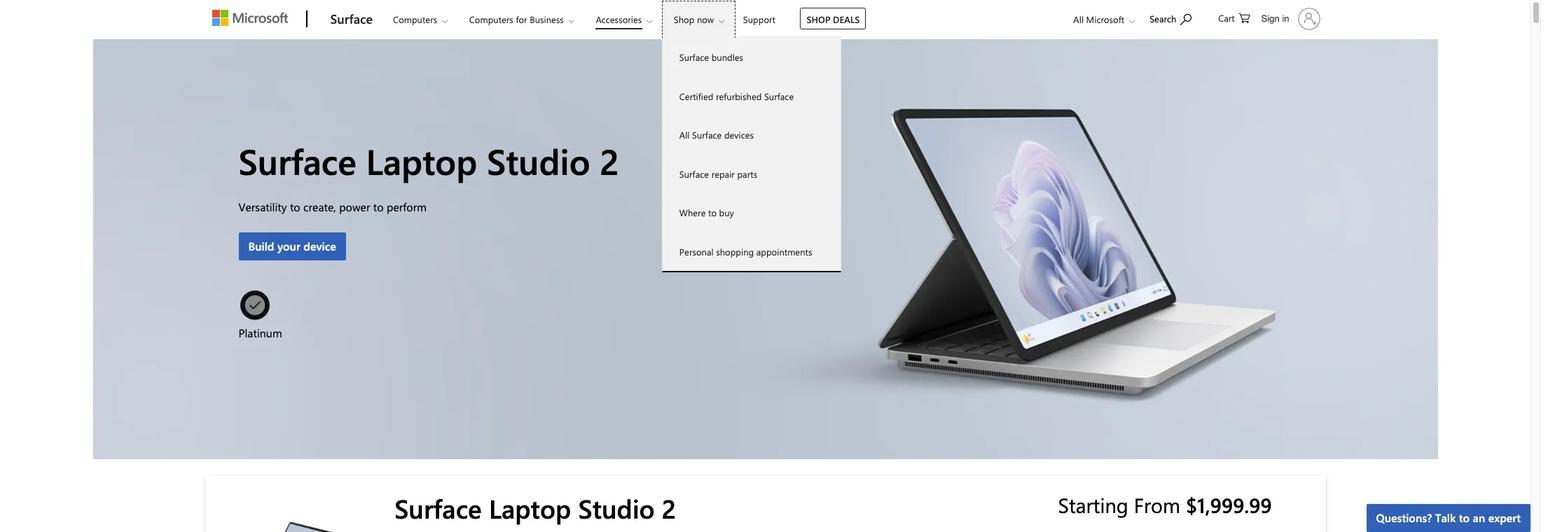 Task type: locate. For each thing, give the bounding box(es) containing it.
shop deals link
[[800, 8, 866, 29]]

shop
[[807, 13, 831, 25]]

surface laptop studio 2
[[239, 137, 619, 184], [395, 491, 676, 525]]

all
[[1073, 13, 1084, 25], [679, 129, 690, 141]]

repair
[[712, 168, 735, 180]]

device
[[304, 239, 336, 254]]

0 horizontal spatial all
[[679, 129, 690, 141]]

certified refurbished surface link
[[663, 77, 841, 116]]

surface bundles
[[679, 51, 743, 63]]

versatility to create, power to perform
[[239, 200, 427, 214]]

shop deals
[[807, 13, 860, 25]]

1 vertical spatial all
[[679, 129, 690, 141]]

1 horizontal spatial computers
[[469, 13, 513, 25]]

0 horizontal spatial 2
[[600, 137, 619, 184]]

buy
[[719, 207, 734, 219]]

computers inside dropdown button
[[469, 13, 513, 25]]

surface repair parts
[[679, 168, 757, 180]]

shop
[[674, 13, 694, 25]]

talk
[[1435, 511, 1456, 525]]

search
[[1150, 13, 1176, 25]]

questions? talk to an expert
[[1376, 511, 1521, 525]]

1 horizontal spatial laptop
[[489, 491, 571, 525]]

all microsoft
[[1073, 13, 1125, 25]]

build
[[248, 239, 274, 254]]

support link
[[737, 1, 782, 34]]

expert
[[1488, 511, 1521, 525]]

all for all surface devices
[[679, 129, 690, 141]]

0 horizontal spatial computers
[[393, 13, 437, 25]]

support
[[743, 13, 775, 25]]

laptop
[[366, 137, 477, 184], [489, 491, 571, 525]]

studio
[[487, 137, 590, 184], [578, 491, 655, 525]]

all surface devices link
[[663, 116, 841, 154]]

to right power
[[373, 200, 384, 214]]

to left create,
[[290, 200, 300, 214]]

surface
[[330, 11, 373, 27], [679, 51, 709, 63], [764, 90, 794, 102], [692, 129, 722, 141], [239, 137, 356, 184], [679, 168, 709, 180], [395, 491, 482, 525]]

power
[[339, 200, 370, 214]]

to
[[290, 200, 300, 214], [373, 200, 384, 214], [708, 207, 717, 219], [1459, 511, 1470, 525]]

0 vertical spatial surface laptop studio 2
[[239, 137, 619, 184]]

platinum
[[239, 326, 282, 340]]

sign in link
[[1253, 2, 1326, 36]]

questions? talk to an expert button
[[1366, 504, 1531, 532]]

search button
[[1143, 2, 1198, 34]]

$1,999.99
[[1186, 492, 1272, 518]]

0 horizontal spatial laptop
[[366, 137, 477, 184]]

shop now button
[[662, 1, 736, 38]]

1 computers from the left
[[393, 13, 437, 25]]

1 horizontal spatial all
[[1073, 13, 1084, 25]]

1 vertical spatial laptop
[[489, 491, 571, 525]]

0 vertical spatial 2
[[600, 137, 619, 184]]

all microsoft button
[[1062, 1, 1142, 38]]

bundles
[[712, 51, 743, 63]]

personal shopping appointments link
[[663, 232, 841, 271]]

all down certified
[[679, 129, 690, 141]]

1 horizontal spatial 2
[[662, 491, 676, 525]]

all inside dropdown button
[[1073, 13, 1084, 25]]

in
[[1282, 13, 1289, 24]]

0 vertical spatial all
[[1073, 13, 1084, 25]]

an
[[1473, 511, 1485, 525]]

computers left for
[[469, 13, 513, 25]]

2
[[600, 137, 619, 184], [662, 491, 676, 525]]

create,
[[303, 200, 336, 214]]

microsoft
[[1086, 13, 1125, 25]]

1 vertical spatial 2
[[662, 491, 676, 525]]

to left an
[[1459, 511, 1470, 525]]

a surface laptop studio 2 in platinum. image
[[93, 39, 1438, 460]]

2 computers from the left
[[469, 13, 513, 25]]

computers inside dropdown button
[[393, 13, 437, 25]]

all left microsoft in the top of the page
[[1073, 13, 1084, 25]]

microsoft image
[[212, 10, 288, 26]]

computers
[[393, 13, 437, 25], [469, 13, 513, 25]]

computers right surface link
[[393, 13, 437, 25]]

a surface laptop studio 2 in stage mode. image
[[227, 493, 367, 532]]

0 vertical spatial studio
[[487, 137, 590, 184]]



Task type: describe. For each thing, give the bounding box(es) containing it.
surface link
[[323, 1, 380, 39]]

starting from $1,999.99
[[1058, 492, 1272, 518]]

from
[[1134, 492, 1180, 518]]

questions?
[[1376, 511, 1432, 525]]

parts
[[737, 168, 757, 180]]

cart
[[1218, 12, 1235, 24]]

for
[[516, 13, 527, 25]]

all for all microsoft
[[1073, 13, 1084, 25]]

computers for computers
[[393, 13, 437, 25]]

cart link
[[1218, 1, 1250, 34]]

devices
[[724, 129, 754, 141]]

your
[[277, 239, 300, 254]]

where to buy
[[679, 207, 734, 219]]

computers button
[[381, 1, 459, 38]]

where to buy link
[[663, 193, 841, 232]]

personal
[[679, 246, 714, 257]]

Search search field
[[1143, 2, 1206, 34]]

starting
[[1058, 492, 1129, 518]]

1 vertical spatial studio
[[578, 491, 655, 525]]

accessories
[[596, 13, 642, 25]]

1 vertical spatial surface laptop studio 2
[[395, 491, 676, 525]]

to left buy
[[708, 207, 717, 219]]

computers for computers for business
[[469, 13, 513, 25]]

computers for business
[[469, 13, 564, 25]]

build your device
[[248, 239, 336, 254]]

accessories button
[[584, 1, 664, 38]]

now
[[697, 13, 714, 25]]

refurbished
[[716, 90, 762, 102]]

business
[[530, 13, 564, 25]]

to inside dropdown button
[[1459, 511, 1470, 525]]

shop now
[[674, 13, 714, 25]]

sign in
[[1262, 13, 1289, 24]]

build your device link
[[239, 233, 346, 261]]

appointments
[[756, 246, 812, 257]]

perform
[[387, 200, 427, 214]]

deals
[[833, 13, 860, 25]]

sign
[[1262, 13, 1280, 24]]

certified refurbished surface
[[679, 90, 794, 102]]

0 vertical spatial laptop
[[366, 137, 477, 184]]

all surface devices
[[679, 129, 754, 141]]

certified
[[679, 90, 713, 102]]

computers for business button
[[457, 1, 586, 38]]

surface bundles link
[[663, 38, 841, 77]]

shopping
[[716, 246, 754, 257]]

versatility
[[239, 200, 287, 214]]

surface repair parts link
[[663, 154, 841, 193]]

personal shopping appointments
[[679, 246, 812, 257]]

where
[[679, 207, 706, 219]]



Task type: vqa. For each thing, say whether or not it's contained in the screenshot.
Surface repair parts link
yes



